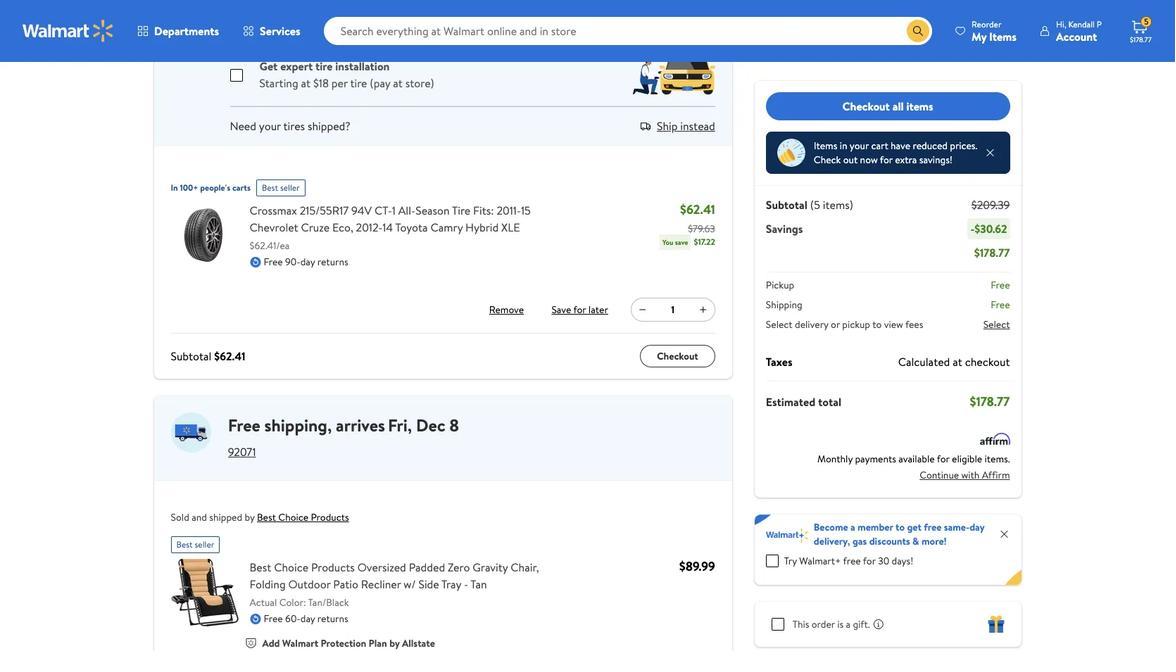 Task type: locate. For each thing, give the bounding box(es) containing it.
dec
[[366, 15, 385, 31], [416, 414, 446, 438]]

a right become
[[851, 521, 856, 535]]

walmart+
[[800, 554, 842, 569]]

crossmax
[[250, 203, 297, 218]]

1 horizontal spatial dec
[[416, 414, 446, 438]]

0 vertical spatial returns
[[318, 255, 349, 269]]

tray
[[442, 577, 462, 593]]

Walmart Site-Wide search field
[[324, 17, 933, 45]]

select down shipping
[[766, 318, 793, 332]]

folding
[[250, 577, 286, 593]]

0 vertical spatial products
[[311, 511, 349, 525]]

or
[[831, 318, 841, 332]]

to left view on the right of page
[[873, 318, 882, 332]]

1 vertical spatial -
[[464, 577, 469, 593]]

free
[[264, 255, 283, 269], [991, 278, 1011, 292], [991, 298, 1011, 312], [228, 414, 261, 438], [264, 612, 283, 626]]

eligible
[[953, 452, 983, 466]]

for right save
[[574, 303, 586, 317]]

dec left '8'
[[416, 414, 446, 438]]

your left tires
[[259, 118, 281, 134]]

1 vertical spatial returns
[[318, 612, 349, 626]]

0 vertical spatial checkout
[[843, 98, 890, 114]]

for up continue
[[938, 452, 950, 466]]

add walmart protection plan by allstate
[[262, 637, 435, 651]]

best seller up the crossmax
[[262, 182, 300, 194]]

$209.39
[[972, 197, 1011, 213]]

free 90-day returns
[[264, 255, 349, 269]]

1 vertical spatial available
[[899, 452, 935, 466]]

day for best choice products oversized padded zero gravity chair, folding outdoor patio recliner w/ side tray - tan
[[301, 612, 315, 626]]

0 horizontal spatial $62.41
[[214, 349, 246, 364]]

0 vertical spatial a
[[851, 521, 856, 535]]

people's
[[200, 182, 230, 194]]

14
[[383, 220, 393, 235]]

best seller down and
[[176, 539, 214, 551]]

dec inside free shipping , arrives fri, dec 8 92071
[[416, 414, 446, 438]]

by right shipped
[[245, 511, 255, 525]]

you
[[663, 237, 674, 247]]

1 vertical spatial free
[[844, 554, 861, 569]]

1 vertical spatial to
[[896, 521, 905, 535]]

at left $18
[[301, 75, 311, 91]]

gift.
[[854, 618, 871, 632]]

0 horizontal spatial best seller
[[176, 539, 214, 551]]

free inside become a member to get free same-day delivery, gas discounts & more!
[[925, 521, 942, 535]]

$178.77 up affirm image at the bottom of the page
[[970, 393, 1011, 411]]

checkout for checkout all items
[[843, 98, 890, 114]]

decrease quantity crossmax 215/55r17 94v ct-1 all-season tire fits: 2011-15 chevrolet cruze eco, 2012-14 toyota camry hybrid xle, current quantity 1 image
[[637, 304, 649, 316]]

1 horizontal spatial available
[[899, 452, 935, 466]]

94v
[[352, 203, 372, 218]]

taxes
[[766, 354, 793, 370]]

day down color:
[[301, 612, 315, 626]]

Try Walmart+ free for 30 days! checkbox
[[766, 555, 779, 568]]

select for select delivery or pickup to view fees
[[766, 318, 793, 332]]

select up checkout
[[984, 318, 1011, 332]]

1 horizontal spatial checkout
[[843, 98, 890, 114]]

items left services
[[228, 15, 255, 31]]

1 horizontal spatial $62.41
[[681, 201, 716, 218]]

0 horizontal spatial tire
[[316, 58, 333, 74]]

$62.41 $79.63 you save $17.22
[[663, 201, 716, 248]]

1 horizontal spatial free
[[925, 521, 942, 535]]

none checkbox inside the "get expert tire installation, starting at $18 per tire (pay at store), page will refresh upon selection" element
[[230, 60, 243, 73]]

with
[[962, 468, 980, 482]]

1 horizontal spatial select
[[984, 318, 1011, 332]]

to inside become a member to get free same-day delivery, gas discounts & more!
[[896, 521, 905, 535]]

returns for recliner
[[318, 612, 349, 626]]

2 products from the top
[[311, 560, 355, 576]]

free down 'gas'
[[844, 554, 861, 569]]

walmart plus image
[[766, 529, 809, 543]]

this order is a gift.
[[793, 618, 871, 632]]

2012-
[[356, 220, 383, 235]]

clear search field text image
[[891, 25, 902, 36]]

checkout all items
[[843, 98, 934, 114]]

0 vertical spatial free
[[925, 521, 942, 535]]

installation
[[336, 58, 390, 74]]

best choice products oversized padded zero gravity chair, folding outdoor patio recliner w/ side tray - tan, with add-on services, actual color: tan/black, 1 in cart image
[[171, 559, 238, 627]]

0 vertical spatial subtotal
[[766, 197, 808, 213]]

save
[[675, 237, 689, 247]]

to
[[873, 318, 882, 332], [896, 521, 905, 535]]

in
[[171, 182, 178, 194]]

by
[[245, 511, 255, 525], [390, 637, 400, 651]]

items for items available at store thu, dec 7
[[228, 15, 255, 31]]

0 vertical spatial choice
[[278, 511, 309, 525]]

0 horizontal spatial seller
[[195, 539, 214, 551]]

- down "$209.39"
[[971, 221, 975, 237]]

1 returns from the top
[[318, 255, 349, 269]]

dec left "7"
[[366, 15, 385, 31]]

1 vertical spatial day
[[970, 521, 985, 535]]

1 horizontal spatial items
[[814, 139, 838, 153]]

1 vertical spatial by
[[390, 637, 400, 651]]

departments
[[154, 23, 219, 39]]

by right plan
[[390, 637, 400, 651]]

products inside best choice products oversized padded zero gravity chair, folding outdoor patio recliner w/ side tray - tan actual color: tan/black
[[311, 560, 355, 576]]

1 vertical spatial a
[[847, 618, 851, 632]]

1 right decrease quantity crossmax 215/55r17 94v ct-1 all-season tire fits: 2011-15 chevrolet cruze eco, 2012-14 toyota camry hybrid xle, current quantity 1 icon
[[672, 303, 675, 317]]

0 vertical spatial $62.41
[[681, 201, 716, 218]]

0 horizontal spatial free
[[844, 554, 861, 569]]

0 vertical spatial best seller alert
[[256, 174, 306, 197]]

items inside items in your cart have reduced prices. check out now for extra savings!
[[814, 139, 838, 153]]

free shipping , arrives fri, dec 8 92071
[[228, 414, 459, 460]]

prices.
[[951, 139, 978, 153]]

0 horizontal spatial subtotal
[[171, 349, 212, 364]]

close nudge image
[[985, 147, 997, 159]]

subtotal for subtotal (5 items)
[[766, 197, 808, 213]]

1 vertical spatial products
[[311, 560, 355, 576]]

for
[[881, 153, 893, 167], [574, 303, 586, 317], [938, 452, 950, 466], [864, 554, 876, 569]]

to left get
[[896, 521, 905, 535]]

items in your cart have reduced prices. check out now for extra savings!
[[814, 139, 978, 167]]

chevrolet
[[250, 220, 299, 235]]

free right get
[[925, 521, 942, 535]]

estimated
[[766, 394, 816, 410]]

starting
[[260, 75, 299, 91]]

2 select from the left
[[984, 318, 1011, 332]]

- left tan
[[464, 577, 469, 593]]

0 vertical spatial best seller
[[262, 182, 300, 194]]

1 horizontal spatial 1
[[672, 303, 675, 317]]

0 horizontal spatial items
[[228, 15, 255, 31]]

tires
[[284, 118, 305, 134]]

for right now
[[881, 153, 893, 167]]

30
[[879, 554, 890, 569]]

try
[[785, 554, 797, 569]]

$178.77 down $30.62
[[975, 245, 1011, 261]]

day down cruze
[[301, 255, 315, 269]]

checkout for checkout
[[657, 349, 699, 364]]

best choice products oversized padded zero gravity chair, folding outdoor patio recliner w/ side tray - tan actual color: tan/black
[[250, 560, 539, 610]]

0 horizontal spatial select
[[766, 318, 793, 332]]

and
[[192, 511, 207, 525]]

banner
[[755, 515, 1022, 585]]

0 vertical spatial dec
[[366, 15, 385, 31]]

hi,
[[1057, 18, 1067, 30]]

ship instead
[[657, 118, 716, 134]]

1 vertical spatial dec
[[416, 414, 446, 438]]

your right in
[[850, 139, 869, 153]]

1 vertical spatial subtotal
[[171, 349, 212, 364]]

$62.41 inside $62.41 $79.63 you save $17.22
[[681, 201, 716, 218]]

best up the crossmax
[[262, 182, 278, 194]]

subtotal $62.41
[[171, 349, 246, 364]]

best up folding
[[250, 560, 271, 576]]

1 horizontal spatial seller
[[280, 182, 300, 194]]

best right shipped
[[257, 511, 276, 525]]

1 vertical spatial best seller alert
[[171, 531, 220, 554]]

become a member to get free same-day delivery, gas discounts & more!
[[814, 521, 985, 549]]

$18
[[313, 75, 329, 91]]

None checkbox
[[230, 60, 243, 73]]

best seller alert up the crossmax
[[256, 174, 306, 197]]

tire down installation
[[350, 75, 367, 91]]

learn more about gifting image
[[873, 619, 885, 631]]

2 horizontal spatial items
[[990, 29, 1017, 44]]

sold and shipped by best choice products
[[171, 511, 349, 525]]

0 horizontal spatial -
[[464, 577, 469, 593]]

try walmart+ free for 30 days!
[[785, 554, 914, 569]]

best seller alert down and
[[171, 531, 220, 554]]

free shipping, arrives fri, dec 8 92071 element
[[154, 396, 733, 469]]

0 horizontal spatial your
[[259, 118, 281, 134]]

$178.77 down '5' at the right top of page
[[1131, 35, 1152, 44]]

-$30.62
[[971, 221, 1008, 237]]

1 horizontal spatial to
[[896, 521, 905, 535]]

banner containing become a member to get free same-day delivery, gas discounts & more!
[[755, 515, 1022, 585]]

checkout down increase quantity crossmax 215/55r17 94v ct-1 all-season tire fits: 2011-15 chevrolet cruze eco, 2012-14 toyota camry hybrid xle, current quantity 1 icon at the top of page
[[657, 349, 699, 364]]

1 vertical spatial tire
[[350, 75, 367, 91]]

cart
[[872, 139, 889, 153]]

1 vertical spatial best seller
[[176, 539, 214, 551]]

in 100+ people's carts alert
[[171, 174, 251, 197]]

remove button
[[484, 299, 529, 321]]

items left in
[[814, 139, 838, 153]]

p
[[1098, 18, 1103, 30]]

choice up outdoor
[[274, 560, 309, 576]]

1 vertical spatial 1
[[672, 303, 675, 317]]

0 horizontal spatial 1
[[392, 203, 396, 218]]

0 vertical spatial day
[[301, 255, 315, 269]]

day left close walmart plus section icon
[[970, 521, 985, 535]]

returns down tan/black
[[318, 612, 349, 626]]

1 vertical spatial $62.41
[[214, 349, 246, 364]]

1 horizontal spatial -
[[971, 221, 975, 237]]

fri,
[[388, 414, 412, 438]]

0 vertical spatial your
[[259, 118, 281, 134]]

tire
[[452, 203, 471, 218]]

carts
[[232, 182, 251, 194]]

2 returns from the top
[[318, 612, 349, 626]]

returns for chevrolet
[[318, 255, 349, 269]]

60-
[[285, 612, 301, 626]]

seller up the crossmax
[[280, 182, 300, 194]]

instead
[[681, 118, 716, 134]]

best
[[262, 182, 278, 194], [257, 511, 276, 525], [176, 539, 193, 551], [250, 560, 271, 576]]

1 select from the left
[[766, 318, 793, 332]]

0 horizontal spatial best seller alert
[[171, 531, 220, 554]]

$62.41/ea
[[250, 239, 290, 253]]

92071 button
[[228, 445, 256, 460]]

free inside free shipping , arrives fri, dec 8 92071
[[228, 414, 261, 438]]

0 horizontal spatial by
[[245, 511, 255, 525]]

-
[[971, 221, 975, 237], [464, 577, 469, 593]]

checkout left all
[[843, 98, 890, 114]]

available up continue
[[899, 452, 935, 466]]

1 inside the crossmax 215/55r17 94v ct-1 all-season tire fits: 2011-15 chevrolet cruze eco, 2012-14 toyota camry hybrid xle $62.41/ea
[[392, 203, 396, 218]]

for left "30"
[[864, 554, 876, 569]]

2 vertical spatial day
[[301, 612, 315, 626]]

best down sold
[[176, 539, 193, 551]]

a right is on the bottom right of the page
[[847, 618, 851, 632]]

shipped?
[[308, 118, 351, 134]]

order
[[812, 618, 836, 632]]

0 horizontal spatial checkout
[[657, 349, 699, 364]]

day
[[301, 255, 315, 269], [970, 521, 985, 535], [301, 612, 315, 626]]

best seller alert
[[256, 174, 306, 197], [171, 531, 220, 554]]

1 left "all-"
[[392, 203, 396, 218]]

1 vertical spatial checkout
[[657, 349, 699, 364]]

protection
[[321, 637, 367, 651]]

view
[[885, 318, 904, 332]]

215/55r17
[[300, 203, 349, 218]]

0 vertical spatial 1
[[392, 203, 396, 218]]

choice right shipped
[[278, 511, 309, 525]]

select button
[[984, 318, 1011, 332]]

0 vertical spatial -
[[971, 221, 975, 237]]

for inside monthly payments available for eligible items. continue with affirm
[[938, 452, 950, 466]]

1 horizontal spatial best seller
[[262, 182, 300, 194]]

1 horizontal spatial your
[[850, 139, 869, 153]]

member
[[858, 521, 894, 535]]

1 vertical spatial choice
[[274, 560, 309, 576]]

1 products from the top
[[311, 511, 349, 525]]

per
[[332, 75, 348, 91]]

walmart
[[282, 637, 319, 651]]

available up get
[[258, 15, 299, 31]]

returns down eco,
[[318, 255, 349, 269]]

1 horizontal spatial by
[[390, 637, 400, 651]]

1 horizontal spatial tire
[[350, 75, 367, 91]]

available
[[258, 15, 299, 31], [899, 452, 935, 466]]

monthly payments available for eligible items. continue with affirm
[[818, 452, 1011, 482]]

1 horizontal spatial subtotal
[[766, 197, 808, 213]]

kendall
[[1069, 18, 1096, 30]]

at right (pay on the top of the page
[[393, 75, 403, 91]]

seller down and
[[195, 539, 214, 551]]

0 horizontal spatial dec
[[366, 15, 385, 31]]

free for 60-
[[264, 612, 283, 626]]

tire up $18
[[316, 58, 333, 74]]

items right my
[[990, 29, 1017, 44]]

reorder my items
[[972, 18, 1017, 44]]

0 vertical spatial to
[[873, 318, 882, 332]]

now
[[861, 153, 878, 167]]

0 horizontal spatial available
[[258, 15, 299, 31]]

0 vertical spatial seller
[[280, 182, 300, 194]]

0 vertical spatial tire
[[316, 58, 333, 74]]

1 vertical spatial your
[[850, 139, 869, 153]]

seller
[[280, 182, 300, 194], [195, 539, 214, 551]]



Task type: vqa. For each thing, say whether or not it's contained in the screenshot.
the Finder
no



Task type: describe. For each thing, give the bounding box(es) containing it.
items
[[907, 98, 934, 114]]

become
[[814, 521, 849, 535]]

free for 90-
[[264, 255, 283, 269]]

crossmax 215/55r17 94v ct-1 all-season tire fits: 2011-15 chevrolet cruze eco, 2012-14 toyota camry hybrid xle, with add-on services, $62.41/ea, 1 in cart image
[[171, 202, 238, 270]]

items inside reorder my items
[[990, 29, 1017, 44]]

best inside best choice products oversized padded zero gravity chair, folding outdoor patio recliner w/ side tray - tan actual color: tan/black
[[250, 560, 271, 576]]

oversized
[[358, 560, 406, 576]]

1 horizontal spatial best seller alert
[[256, 174, 306, 197]]

continue
[[920, 468, 960, 482]]

same-
[[945, 521, 970, 535]]

- inside best choice products oversized padded zero gravity chair, folding outdoor patio recliner w/ side tray - tan actual color: tan/black
[[464, 577, 469, 593]]

later
[[589, 303, 609, 317]]

save for later button
[[549, 299, 611, 321]]

select delivery or pickup to view fees
[[766, 318, 924, 332]]

checkout button
[[640, 345, 716, 368]]

free for shipping
[[228, 414, 261, 438]]

affirm
[[983, 468, 1011, 482]]

pickup
[[843, 318, 871, 332]]

shipped
[[209, 511, 242, 525]]

get
[[908, 521, 922, 535]]

padded
[[409, 560, 445, 576]]

in
[[840, 139, 848, 153]]

season
[[416, 203, 450, 218]]

actual
[[250, 596, 277, 610]]

more!
[[922, 535, 947, 549]]

best seller for bottom best seller alert
[[176, 539, 214, 551]]

a inside become a member to get free same-day delivery, gas discounts & more!
[[851, 521, 856, 535]]

checkout all items button
[[766, 92, 1011, 120]]

This order is a gift. checkbox
[[772, 619, 785, 631]]

day inside become a member to get free same-day delivery, gas discounts & more!
[[970, 521, 985, 535]]

dec for fri,
[[416, 414, 446, 438]]

delivery,
[[814, 535, 851, 549]]

need your tires shipped?
[[230, 118, 351, 134]]

subtotal for subtotal $62.41
[[171, 349, 212, 364]]

expert
[[281, 58, 313, 74]]

this
[[793, 618, 810, 632]]

90-
[[285, 255, 301, 269]]

0 vertical spatial $178.77
[[1131, 35, 1152, 44]]

side
[[419, 577, 439, 593]]

out
[[844, 153, 858, 167]]

available inside monthly payments available for eligible items. continue with affirm
[[899, 452, 935, 466]]

fulfillment logo image
[[171, 413, 211, 453]]

services button
[[231, 14, 313, 48]]

w/
[[404, 577, 416, 593]]

delivery
[[795, 318, 829, 332]]

for inside save for later button
[[574, 303, 586, 317]]

gas
[[853, 535, 868, 549]]

gravity
[[473, 560, 508, 576]]

get
[[260, 58, 278, 74]]

items for items in your cart have reduced prices. check out now for extra savings!
[[814, 139, 838, 153]]

select for select button
[[984, 318, 1011, 332]]

eco,
[[333, 220, 354, 235]]

day for crossmax 215/55r17 94v ct-1 all-season tire fits: 2011-15 chevrolet cruze eco, 2012-14 toyota camry hybrid xle
[[301, 255, 315, 269]]

reduced price image
[[778, 139, 806, 167]]

choice inside best choice products oversized padded zero gravity chair, folding outdoor patio recliner w/ side tray - tan actual color: tan/black
[[274, 560, 309, 576]]

,
[[328, 414, 332, 438]]

dec for thu,
[[366, 15, 385, 31]]

items.
[[985, 452, 1011, 466]]

hybrid
[[466, 220, 499, 235]]

crossmax 215/55r17 94v ct-1 all-season tire fits: 2011-15 chevrolet cruze eco, 2012-14 toyota camry hybrid xle link
[[250, 202, 544, 236]]

all
[[893, 98, 904, 114]]

1 vertical spatial $178.77
[[975, 245, 1011, 261]]

thu,
[[342, 15, 363, 31]]

Search search field
[[324, 17, 933, 45]]

plan
[[369, 637, 387, 651]]

0 vertical spatial available
[[258, 15, 299, 31]]

save for later
[[552, 303, 609, 317]]

zero
[[448, 560, 470, 576]]

best seller for rightmost best seller alert
[[262, 182, 300, 194]]

estimated total
[[766, 394, 842, 410]]

shipping
[[265, 414, 328, 438]]

at left store
[[302, 15, 311, 31]]

ship instead button
[[657, 118, 716, 134]]

xle
[[502, 220, 520, 235]]

ship
[[657, 118, 678, 134]]

0 horizontal spatial to
[[873, 318, 882, 332]]

your inside items in your cart have reduced prices. check out now for extra savings!
[[850, 139, 869, 153]]

search icon image
[[913, 25, 924, 37]]

store)
[[406, 75, 435, 91]]

5 $178.77
[[1131, 16, 1152, 44]]

at left checkout
[[953, 354, 963, 370]]

affirm image
[[981, 433, 1011, 445]]

gifting image
[[988, 616, 1005, 633]]

5
[[1145, 16, 1150, 28]]

crossmax 215/55r17 94v ct-1 all-season tire fits: 2011-15 chevrolet cruze eco, 2012-14 toyota camry hybrid xle $62.41/ea
[[250, 203, 531, 253]]

outdoor
[[288, 577, 331, 593]]

2 vertical spatial $178.77
[[970, 393, 1011, 411]]

walmart image
[[23, 20, 114, 42]]

sold
[[171, 511, 189, 525]]

tan
[[471, 577, 487, 593]]

increase quantity crossmax 215/55r17 94v ct-1 all-season tire fits: 2011-15 chevrolet cruze eco, 2012-14 toyota camry hybrid xle, current quantity 1 image
[[698, 304, 709, 316]]

monthly
[[818, 452, 853, 466]]

reorder
[[972, 18, 1002, 30]]

reduced
[[913, 139, 948, 153]]

is
[[838, 618, 844, 632]]

get expert tire installation, starting at $18 per tire (pay at store), page will refresh upon selection element
[[230, 58, 435, 91]]

continue with affirm link
[[920, 464, 1011, 487]]

close walmart plus section image
[[999, 529, 1011, 540]]

payments
[[856, 452, 897, 466]]

for inside items in your cart have reduced prices. check out now for extra savings!
[[881, 153, 893, 167]]

(pay
[[370, 75, 391, 91]]

fits:
[[474, 203, 494, 218]]

best choice products link
[[257, 511, 349, 525]]

$89.99
[[680, 558, 716, 576]]

remove
[[489, 303, 524, 317]]

get expert tire installation starting at $18 per tire (pay at store)
[[260, 58, 435, 91]]

1 vertical spatial seller
[[195, 539, 214, 551]]

extra
[[896, 153, 918, 167]]

0 vertical spatial by
[[245, 511, 255, 525]]

cruze
[[301, 220, 330, 235]]

calculated
[[899, 354, 951, 370]]

15
[[521, 203, 531, 218]]

tan/black
[[308, 596, 349, 610]]

2011-
[[497, 203, 521, 218]]

check
[[814, 153, 841, 167]]

save
[[552, 303, 572, 317]]

have
[[891, 139, 911, 153]]

&
[[913, 535, 920, 549]]



